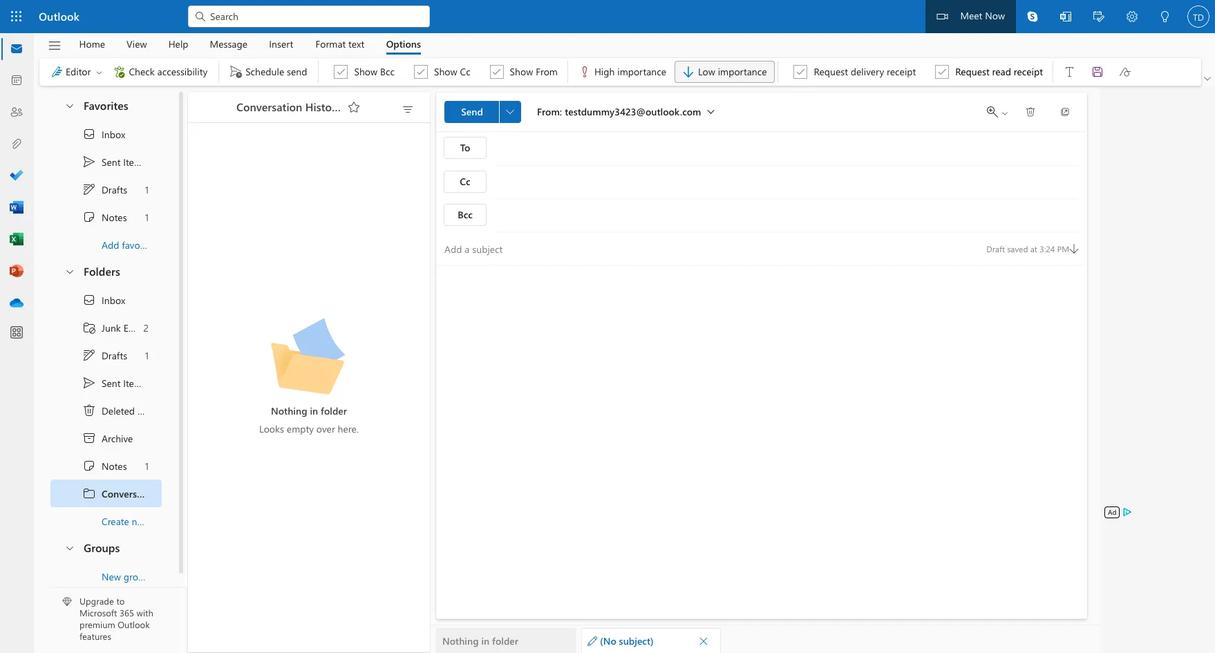 Task type: describe. For each thing, give the bounding box(es) containing it.
inbox inside favorites tree
[[102, 128, 125, 141]]

 for show cc
[[416, 67, 426, 77]]


[[937, 11, 949, 22]]

send
[[461, 105, 483, 118]]

now
[[986, 9, 1006, 22]]

2  notes from the top
[[82, 459, 127, 473]]

help button
[[158, 33, 199, 55]]

 for show bcc
[[336, 67, 346, 77]]

tags group
[[571, 58, 776, 86]]

4 1 from the top
[[145, 460, 149, 473]]

request for request delivery receipt
[[814, 65, 849, 78]]

2 drafts from the top
[[102, 349, 127, 362]]

Search for email, meetings, files and more. field
[[209, 9, 422, 23]]

 for show from
[[492, 67, 502, 77]]

 button
[[1083, 0, 1116, 35]]

 for 
[[1026, 107, 1037, 118]]

2 sent from the top
[[102, 377, 121, 390]]

pm
[[1058, 243, 1070, 254]]

mail image
[[10, 42, 24, 56]]

 button
[[1116, 0, 1150, 35]]


[[1070, 244, 1080, 254]]

 junk email 2
[[82, 321, 149, 335]]

 inside from : testdummy3423@outlook.com 
[[708, 108, 715, 115]]

 tree item
[[50, 425, 162, 452]]

 for favorites
[[64, 100, 75, 111]]

3:24
[[1040, 243, 1056, 254]]


[[682, 65, 696, 79]]

files image
[[10, 138, 24, 151]]

add favorite
[[102, 238, 154, 251]]

empty
[[287, 422, 314, 435]]

to do image
[[10, 169, 24, 183]]

nothing in folder button
[[436, 629, 576, 654]]

create
[[102, 515, 129, 528]]

add
[[102, 238, 119, 251]]

1  tree item from the top
[[50, 203, 162, 231]]

 button for folders
[[57, 259, 81, 284]]


[[112, 65, 126, 79]]


[[1028, 11, 1039, 22]]

request delivery receipt
[[814, 65, 917, 78]]

 schedule send
[[229, 65, 307, 79]]


[[229, 65, 243, 79]]


[[194, 10, 207, 24]]

calendar image
[[10, 74, 24, 88]]

new
[[102, 570, 121, 583]]

new
[[132, 515, 149, 528]]

draft
[[987, 243, 1006, 254]]

folder for create new folder
[[152, 515, 177, 528]]


[[401, 103, 415, 117]]

bcc inside show fields group
[[380, 65, 395, 78]]

cc inside button
[[460, 175, 471, 188]]

home
[[79, 37, 105, 50]]

importance for 
[[618, 65, 667, 78]]

group
[[124, 570, 149, 583]]


[[699, 637, 709, 646]]

send
[[287, 65, 307, 78]]

testdummy3423@outlook.com
[[565, 105, 702, 118]]

 button
[[397, 100, 419, 119]]

request for request read receipt
[[956, 65, 990, 78]]

show bcc
[[354, 65, 395, 78]]

favorites
[[84, 98, 128, 113]]

insert button
[[259, 33, 304, 55]]

show from
[[510, 65, 558, 78]]

show for show bcc
[[354, 65, 378, 78]]

 for  deleted items
[[82, 404, 96, 418]]

message list section
[[188, 89, 430, 653]]

insert
[[269, 37, 293, 50]]


[[82, 487, 96, 501]]


[[588, 637, 598, 646]]

microsoft
[[80, 607, 117, 619]]

nothing for nothing in folder
[[443, 635, 479, 648]]

1  tree item from the top
[[50, 148, 162, 176]]

2 inbox from the top
[[102, 294, 125, 307]]

 inside favorites tree
[[82, 155, 96, 169]]

create new folder
[[102, 515, 177, 528]]

2 1 from the top
[[145, 211, 149, 224]]

nothing in folder
[[443, 635, 519, 648]]

2  tree item from the top
[[50, 452, 162, 480]]

groups tree item
[[50, 535, 162, 563]]

left-rail-appbar navigation
[[3, 33, 30, 320]]

add favorite tree item
[[50, 231, 162, 259]]

2  inbox from the top
[[82, 293, 125, 307]]

options button
[[376, 33, 432, 55]]

subject)
[[619, 635, 654, 648]]

0 horizontal spatial  button
[[499, 101, 522, 123]]

new group
[[102, 570, 149, 583]]

upgrade
[[80, 596, 114, 608]]

proofing group
[[42, 58, 216, 86]]

ad
[[1109, 508, 1117, 517]]

from inside reading pane main content
[[537, 105, 560, 118]]

2  from the top
[[82, 349, 96, 362]]

upgrade to microsoft 365 with premium outlook features
[[80, 596, 153, 643]]

2  tree item from the top
[[50, 286, 162, 314]]

 button
[[1050, 0, 1083, 35]]

with
[[137, 607, 153, 619]]


[[1094, 11, 1105, 22]]

 button
[[1057, 61, 1084, 83]]

 button
[[1112, 61, 1140, 83]]

format text
[[316, 37, 365, 50]]

 
[[988, 107, 1010, 118]]

format text button
[[305, 33, 375, 55]]

onedrive image
[[10, 297, 24, 311]]

people image
[[10, 106, 24, 120]]

cc button
[[444, 171, 487, 193]]

 inside the  
[[1002, 109, 1010, 118]]

message button
[[200, 33, 258, 55]]


[[1061, 11, 1072, 22]]

 (no subject)
[[588, 635, 654, 648]]

format
[[316, 37, 346, 50]]

here.
[[338, 422, 359, 435]]

items inside favorites tree
[[123, 155, 147, 168]]


[[578, 65, 592, 79]]

 button
[[1150, 0, 1183, 35]]

outlook inside banner
[[39, 9, 79, 24]]

show for show cc
[[434, 65, 458, 78]]

outlook inside upgrade to microsoft 365 with premium outlook features
[[118, 619, 150, 631]]

notes inside favorites tree
[[102, 211, 127, 224]]

 inside editor 
[[95, 68, 103, 76]]

actions group
[[1057, 58, 1140, 86]]

 for request delivery receipt
[[796, 67, 806, 77]]

new group tree item
[[50, 563, 162, 591]]

conversation history 
[[237, 99, 361, 114]]

 button
[[41, 34, 68, 57]]

(no
[[600, 635, 617, 648]]

 button
[[1052, 101, 1080, 123]]

drafts inside favorites tree
[[102, 183, 127, 196]]

set your advertising preferences image
[[1123, 507, 1134, 518]]

from inside show fields group
[[536, 65, 558, 78]]

to
[[460, 141, 471, 154]]

groups
[[84, 541, 120, 555]]

home button
[[69, 33, 116, 55]]

0 vertical spatial  button
[[1202, 72, 1215, 86]]

accessibility
[[157, 65, 208, 78]]

receipt for request delivery receipt
[[887, 65, 917, 78]]



Task type: locate. For each thing, give the bounding box(es) containing it.
receipt right delivery
[[887, 65, 917, 78]]

1 horizontal spatial receipt
[[1015, 65, 1044, 78]]

1  from the top
[[82, 155, 96, 169]]

1 vertical spatial folder
[[152, 515, 177, 528]]

1  from the top
[[82, 127, 96, 141]]

saved
[[1008, 243, 1029, 254]]

in inside nothing in folder looks empty over here.
[[310, 404, 318, 417]]

show for show from
[[510, 65, 533, 78]]

0 vertical spatial 
[[82, 183, 96, 196]]

0 horizontal spatial in
[[310, 404, 318, 417]]

0 horizontal spatial nothing
[[271, 404, 307, 417]]

 button left groups
[[57, 535, 81, 561]]

1 vertical spatial cc
[[460, 175, 471, 188]]

notes
[[102, 211, 127, 224], [102, 460, 127, 473]]

application containing outlook
[[0, 0, 1216, 654]]

 sent items inside favorites tree
[[82, 155, 147, 169]]

2
[[144, 321, 149, 334]]

items up  deleted items
[[123, 377, 147, 390]]


[[82, 183, 96, 196], [82, 349, 96, 362]]

importance inside  high importance
[[618, 65, 667, 78]]

0 vertical spatial 
[[82, 210, 96, 224]]

outlook
[[39, 9, 79, 24], [118, 619, 150, 631]]


[[1060, 107, 1071, 118]]

 inside "folders" tree item
[[64, 266, 75, 277]]

0 vertical spatial  tree item
[[50, 176, 162, 203]]

 search field
[[188, 0, 430, 31]]

bcc button
[[444, 204, 487, 226]]

 left 
[[95, 68, 103, 76]]


[[1091, 65, 1105, 79]]

 inbox inside favorites tree
[[82, 127, 125, 141]]

tab list
[[68, 33, 432, 55]]

cc inside show fields group
[[460, 65, 471, 78]]


[[1064, 65, 1078, 79]]

0 vertical spatial outlook
[[39, 9, 79, 24]]

2 request from the left
[[956, 65, 990, 78]]

read
[[993, 65, 1012, 78]]

 up ''
[[82, 459, 96, 473]]

 button for favorites
[[57, 93, 81, 118]]

tree containing 
[[50, 286, 177, 535]]

1 vertical spatial from
[[537, 105, 560, 118]]

 button
[[1202, 72, 1215, 86], [499, 101, 522, 123]]

 inside favorites tree
[[82, 183, 96, 196]]

1  drafts from the top
[[82, 183, 127, 196]]

3  button from the top
[[57, 535, 81, 561]]

 down the account manager for test dummy image
[[1205, 75, 1212, 82]]

folder inside create new folder tree item
[[152, 515, 177, 528]]

 button inside "favorites" tree item
[[57, 93, 81, 118]]

folders tree item
[[50, 259, 162, 286]]

account manager for test dummy image
[[1188, 6, 1210, 28]]

send button
[[445, 101, 500, 123]]

folder for nothing in folder looks empty over here.
[[321, 404, 347, 417]]

1 vertical spatial  tree item
[[50, 452, 162, 480]]

5  from the left
[[938, 67, 948, 77]]

1  from the left
[[336, 67, 346, 77]]

1 receipt from the left
[[887, 65, 917, 78]]

0 vertical spatial  button
[[57, 93, 81, 118]]

 button
[[1017, 101, 1045, 123]]

show up "send" button
[[434, 65, 458, 78]]

request read receipt
[[956, 65, 1044, 78]]

2 vertical spatial  button
[[57, 535, 81, 561]]

0 vertical spatial 
[[82, 127, 96, 141]]

show left ''
[[510, 65, 533, 78]]

1 vertical spatial in
[[482, 635, 490, 648]]

receipt for request read receipt
[[1015, 65, 1044, 78]]

0 vertical spatial  tree item
[[50, 148, 162, 176]]

over
[[317, 422, 335, 435]]

 notes
[[82, 210, 127, 224], [82, 459, 127, 473]]

 drafts up add favorite tree item
[[82, 183, 127, 196]]

2  from the left
[[416, 67, 426, 77]]

 tree item
[[50, 120, 162, 148], [50, 286, 162, 314]]

 for folders
[[64, 266, 75, 277]]

1 vertical spatial  button
[[499, 101, 522, 123]]

message
[[210, 37, 248, 50]]

reading pane main content
[[431, 86, 1102, 654]]

show cc
[[434, 65, 471, 78]]

 tree item up add
[[50, 203, 162, 231]]

1  sent items from the top
[[82, 155, 147, 169]]

notes up add
[[102, 211, 127, 224]]

in
[[310, 404, 318, 417], [482, 635, 490, 648]]

 button
[[694, 632, 714, 651]]

0 vertical spatial folder
[[321, 404, 347, 417]]

2 vertical spatial items
[[138, 404, 161, 417]]

1 horizontal spatial 
[[1026, 107, 1037, 118]]

0 horizontal spatial show
[[354, 65, 378, 78]]

items right deleted
[[138, 404, 161, 417]]

features
[[80, 631, 111, 643]]

meet now
[[961, 9, 1006, 22]]

notes down archive
[[102, 460, 127, 473]]

 right 
[[1002, 109, 1010, 118]]

 up 
[[82, 293, 96, 307]]

2  from the top
[[82, 293, 96, 307]]

1 vertical spatial nothing
[[443, 635, 479, 648]]

at
[[1031, 243, 1038, 254]]

excel image
[[10, 233, 24, 247]]

nothing for nothing in folder looks empty over here.
[[271, 404, 307, 417]]

 tree item
[[50, 148, 162, 176], [50, 369, 162, 397]]

powerpoint image
[[10, 265, 24, 279]]

2 notes from the top
[[102, 460, 127, 473]]

application
[[0, 0, 1216, 654]]

2  sent items from the top
[[82, 376, 147, 390]]

 for groups
[[64, 543, 75, 554]]

 button inside groups tree item
[[57, 535, 81, 561]]

 sent items
[[82, 155, 147, 169], [82, 376, 147, 390]]

:
[[560, 105, 562, 118]]

0 vertical spatial  notes
[[82, 210, 127, 224]]

 inbox down "folders" tree item
[[82, 293, 125, 307]]

folder for nothing in folder
[[493, 635, 519, 648]]

2 horizontal spatial show
[[510, 65, 533, 78]]

 tree item
[[50, 397, 162, 425]]

inbox
[[102, 128, 125, 141], [102, 294, 125, 307]]

1 sent from the top
[[102, 155, 121, 168]]

favorites tree item
[[50, 93, 162, 120]]

 tree item
[[50, 203, 162, 231], [50, 452, 162, 480]]

 tree item
[[50, 314, 162, 342]]

view
[[127, 37, 147, 50]]

1  button from the top
[[57, 93, 81, 118]]

in inside 'nothing in folder' button
[[482, 635, 490, 648]]

 notes inside favorites tree
[[82, 210, 127, 224]]

 up the 
[[82, 404, 96, 418]]

0 vertical spatial 
[[1026, 107, 1037, 118]]

nothing inside nothing in folder looks empty over here.
[[271, 404, 307, 417]]


[[82, 155, 96, 169], [82, 376, 96, 390]]

draft saved at 3:24 pm 
[[987, 243, 1080, 254]]

 button
[[1017, 0, 1050, 33]]

in for nothing in folder looks empty over here.
[[310, 404, 318, 417]]

1 inbox from the top
[[102, 128, 125, 141]]

 left folders
[[64, 266, 75, 277]]

editor
[[66, 65, 91, 78]]

0 vertical spatial inbox
[[102, 128, 125, 141]]

tab list containing home
[[68, 33, 432, 55]]

1 vertical spatial  inbox
[[82, 293, 125, 307]]

1 vertical spatial 
[[82, 349, 96, 362]]

 down low
[[708, 108, 715, 115]]

0 vertical spatial nothing
[[271, 404, 307, 417]]

outlook up  button
[[39, 9, 79, 24]]

1 1 from the top
[[145, 183, 149, 196]]

items inside  deleted items
[[138, 404, 161, 417]]

 archive
[[82, 432, 133, 445]]


[[988, 107, 999, 118]]

receipt right read
[[1015, 65, 1044, 78]]

1 vertical spatial items
[[123, 377, 147, 390]]

request left read
[[956, 65, 990, 78]]

1 horizontal spatial bcc
[[458, 208, 473, 221]]

bcc down cc button
[[458, 208, 473, 221]]


[[82, 210, 96, 224], [82, 459, 96, 473]]

low
[[699, 65, 716, 78]]

2 show from the left
[[434, 65, 458, 78]]

1 vertical spatial 
[[82, 404, 96, 418]]

 notes up  tree item
[[82, 459, 127, 473]]

 up  tree item
[[82, 376, 96, 390]]

premium features image
[[62, 598, 72, 608]]

 tree item up add favorite tree item
[[50, 176, 162, 203]]

1 show from the left
[[354, 65, 378, 78]]

3  from the left
[[492, 67, 502, 77]]

sent up  tree item
[[102, 377, 121, 390]]

view button
[[116, 33, 157, 55]]

 drafts inside favorites tree
[[82, 183, 127, 196]]

 button down the account manager for test dummy image
[[1202, 72, 1215, 86]]

items down "favorites" tree item
[[123, 155, 147, 168]]

outlook link
[[39, 0, 79, 33]]

1 notes from the top
[[102, 211, 127, 224]]

folders
[[84, 264, 120, 279]]

inbox down "favorites" tree item
[[102, 128, 125, 141]]

 left groups
[[64, 543, 75, 554]]

1 vertical spatial  sent items
[[82, 376, 147, 390]]

 deleted items
[[82, 404, 161, 418]]

from : testdummy3423@outlook.com 
[[537, 105, 715, 118]]

from left ''
[[536, 65, 558, 78]]

2  drafts from the top
[[82, 349, 127, 362]]

2 importance from the left
[[718, 65, 767, 78]]

2 receipt from the left
[[1015, 65, 1044, 78]]

 down 
[[938, 67, 948, 77]]

1 vertical spatial outlook
[[118, 619, 150, 631]]

0 horizontal spatial bcc
[[380, 65, 395, 78]]

1  inbox from the top
[[82, 127, 125, 141]]

0 vertical spatial sent
[[102, 155, 121, 168]]

request left delivery
[[814, 65, 849, 78]]

 left 'show cc'
[[416, 67, 426, 77]]

folder inside 'nothing in folder' button
[[493, 635, 519, 648]]


[[1127, 11, 1138, 22]]

 inside favorites tree
[[82, 210, 96, 224]]

 low importance
[[682, 65, 767, 79]]

sent down "favorites" tree item
[[102, 155, 121, 168]]

0 vertical spatial  tree item
[[50, 120, 162, 148]]

 for request read receipt
[[938, 67, 948, 77]]

from down show from
[[537, 105, 560, 118]]

1 drafts from the top
[[102, 183, 127, 196]]

cc down to button
[[460, 175, 471, 188]]

 inside favorites tree
[[82, 127, 96, 141]]

 left show from
[[492, 67, 502, 77]]


[[82, 321, 96, 335]]

 inbox
[[82, 127, 125, 141], [82, 293, 125, 307]]

0 horizontal spatial receipt
[[887, 65, 917, 78]]

0 vertical spatial notes
[[102, 211, 127, 224]]

 inbox down "favorites" tree item
[[82, 127, 125, 141]]

 tree item
[[50, 176, 162, 203], [50, 342, 162, 369]]

0 vertical spatial from
[[536, 65, 558, 78]]

1 importance from the left
[[618, 65, 667, 78]]

 down 
[[82, 349, 96, 362]]

1 vertical spatial inbox
[[102, 294, 125, 307]]

2  tree item from the top
[[50, 369, 162, 397]]

importance for 
[[718, 65, 767, 78]]

 drafts down the  tree item
[[82, 349, 127, 362]]

2 horizontal spatial 
[[1205, 75, 1212, 82]]

 tree item up deleted
[[50, 369, 162, 397]]

1  tree item from the top
[[50, 176, 162, 203]]

2  button from the top
[[57, 259, 81, 284]]

outlook banner
[[0, 0, 1216, 35]]

0 horizontal spatial folder
[[152, 515, 177, 528]]

high
[[595, 65, 615, 78]]

 button inside "folders" tree item
[[57, 259, 81, 284]]

0 horizontal spatial importance
[[618, 65, 667, 78]]

 up add favorite tree item
[[82, 183, 96, 196]]

 down editor
[[64, 100, 75, 111]]

1 vertical spatial notes
[[102, 460, 127, 473]]

2 horizontal spatial folder
[[493, 635, 519, 648]]

show
[[354, 65, 378, 78], [434, 65, 458, 78], [510, 65, 533, 78]]

1 vertical spatial sent
[[102, 377, 121, 390]]

create new folder tree item
[[50, 508, 177, 535]]

 button right send
[[499, 101, 522, 123]]

 sent items up deleted
[[82, 376, 147, 390]]

editor 
[[66, 65, 103, 78]]

0 vertical spatial drafts
[[102, 183, 127, 196]]

0 vertical spatial items
[[123, 155, 147, 168]]

in for nothing in folder
[[482, 635, 490, 648]]

 sent items down "favorites" tree item
[[82, 155, 147, 169]]

1  from the top
[[82, 210, 96, 224]]

1 vertical spatial  button
[[57, 259, 81, 284]]

email
[[124, 321, 146, 334]]

365
[[120, 607, 134, 619]]

 right the  
[[1026, 107, 1037, 118]]

word image
[[10, 201, 24, 215]]

folder inside nothing in folder looks empty over here.
[[321, 404, 347, 417]]

2  tree item from the top
[[50, 342, 162, 369]]

 tree item down favorites
[[50, 120, 162, 148]]

4  from the left
[[796, 67, 806, 77]]

favorites tree
[[50, 87, 162, 259]]

importance right low
[[718, 65, 767, 78]]

text
[[349, 37, 365, 50]]

 button left folders
[[57, 259, 81, 284]]

1 horizontal spatial show
[[434, 65, 458, 78]]

0 vertical spatial in
[[310, 404, 318, 417]]

 inside button
[[1026, 107, 1037, 118]]

0 vertical spatial  tree item
[[50, 203, 162, 231]]

2  from the top
[[82, 459, 96, 473]]

2 vertical spatial folder
[[493, 635, 519, 648]]

2 cc from the top
[[460, 175, 471, 188]]

1 horizontal spatial folder
[[321, 404, 347, 417]]

 down "favorites" tree item
[[82, 155, 96, 169]]

nothing inside button
[[443, 635, 479, 648]]

1 horizontal spatial 
[[708, 108, 715, 115]]

conversation history heading
[[219, 92, 365, 122]]

cc
[[460, 65, 471, 78], [460, 175, 471, 188]]

sent inside favorites tree
[[102, 155, 121, 168]]

 button
[[57, 93, 81, 118], [57, 259, 81, 284], [57, 535, 81, 561]]

bcc inside button
[[458, 208, 473, 221]]

3 1 from the top
[[145, 349, 149, 362]]

 tree item down the junk
[[50, 342, 162, 369]]

meet
[[961, 9, 983, 22]]

1 request from the left
[[814, 65, 849, 78]]

 left request delivery receipt
[[796, 67, 806, 77]]

drafts up add
[[102, 183, 127, 196]]

1  from the top
[[82, 183, 96, 196]]

0 horizontal spatial request
[[814, 65, 849, 78]]

1 vertical spatial 
[[82, 376, 96, 390]]

importance right the high
[[618, 65, 667, 78]]

0 vertical spatial bcc
[[380, 65, 395, 78]]

0 horizontal spatial outlook
[[39, 9, 79, 24]]

 tree item up the junk
[[50, 286, 162, 314]]

1 horizontal spatial nothing
[[443, 635, 479, 648]]

 button
[[343, 96, 365, 118]]

1 vertical spatial  drafts
[[82, 349, 127, 362]]

1 vertical spatial  tree item
[[50, 369, 162, 397]]

 up add favorite tree item
[[82, 210, 96, 224]]

0 horizontal spatial 
[[506, 108, 515, 116]]

1 horizontal spatial outlook
[[118, 619, 150, 631]]

outlook down to
[[118, 619, 150, 631]]

1 horizontal spatial importance
[[718, 65, 767, 78]]

Add a subject text field
[[436, 238, 975, 260]]

tracking group
[[782, 58, 1051, 86]]

0 vertical spatial  inbox
[[82, 127, 125, 141]]

2  from the top
[[82, 376, 96, 390]]

 for 2nd  tree item from the bottom
[[82, 210, 96, 224]]

1 horizontal spatial in
[[482, 635, 490, 648]]

inbox up ' junk email 2'
[[102, 294, 125, 307]]

request
[[814, 65, 849, 78], [956, 65, 990, 78]]

cc up send
[[460, 65, 471, 78]]


[[82, 432, 96, 445]]

0 horizontal spatial 
[[82, 404, 96, 418]]

1 vertical spatial  notes
[[82, 459, 127, 473]]

1 vertical spatial 
[[82, 293, 96, 307]]


[[1119, 65, 1133, 79]]

1 vertical spatial bcc
[[458, 208, 473, 221]]

items
[[123, 155, 147, 168], [123, 377, 147, 390], [138, 404, 161, 417]]

 inside groups tree item
[[64, 543, 75, 554]]

 button
[[1084, 61, 1112, 83]]

1 vertical spatial 
[[82, 459, 96, 473]]

 inside tree item
[[82, 404, 96, 418]]

nothing in folder looks empty over here.
[[259, 404, 359, 435]]

1 vertical spatial drafts
[[102, 349, 127, 362]]

1  notes from the top
[[82, 210, 127, 224]]

 down "favorites" tree item
[[82, 127, 96, 141]]

1 horizontal spatial request
[[956, 65, 990, 78]]

show fields group
[[322, 58, 565, 86]]

0 vertical spatial 
[[82, 155, 96, 169]]

3 show from the left
[[510, 65, 533, 78]]

importance
[[618, 65, 667, 78], [718, 65, 767, 78]]

 tree item down "favorites" tree item
[[50, 148, 162, 176]]

1 vertical spatial  tree item
[[50, 342, 162, 369]]

bcc down options button at the top left
[[380, 65, 395, 78]]

 button for groups
[[57, 535, 81, 561]]

 right "send" button
[[506, 108, 515, 116]]

 inside "favorites" tree item
[[64, 100, 75, 111]]

0 vertical spatial  sent items
[[82, 155, 147, 169]]

 tree item down  archive at the left of the page
[[50, 452, 162, 480]]

 down format text button
[[336, 67, 346, 77]]

drafts down ' junk email 2'
[[102, 349, 127, 362]]

1 vertical spatial  tree item
[[50, 286, 162, 314]]

1 cc from the top
[[460, 65, 471, 78]]

tree
[[50, 286, 177, 535]]

more apps image
[[10, 326, 24, 340]]

0 vertical spatial  drafts
[[82, 183, 127, 196]]

 notes up add favorite tree item
[[82, 210, 127, 224]]

options
[[386, 37, 421, 50]]


[[347, 100, 361, 114]]

 button down editor
[[57, 93, 81, 118]]

1  tree item from the top
[[50, 120, 162, 148]]

0 vertical spatial cc
[[460, 65, 471, 78]]

 tree item
[[50, 480, 162, 508]]

favorite
[[122, 238, 154, 251]]

importance inside  low importance
[[718, 65, 767, 78]]

 for first  tree item from the bottom of the page
[[82, 459, 96, 473]]

folder
[[321, 404, 347, 417], [152, 515, 177, 528], [493, 635, 519, 648]]

to button
[[444, 137, 487, 159]]

show down text
[[354, 65, 378, 78]]

1 horizontal spatial  button
[[1202, 72, 1215, 86]]

junk
[[102, 321, 121, 334]]

premium
[[80, 619, 115, 631]]



Task type: vqa. For each thing, say whether or not it's contained in the screenshot.
we'd love your feedback on your notes folder experience. we just have a couple of questions.
no



